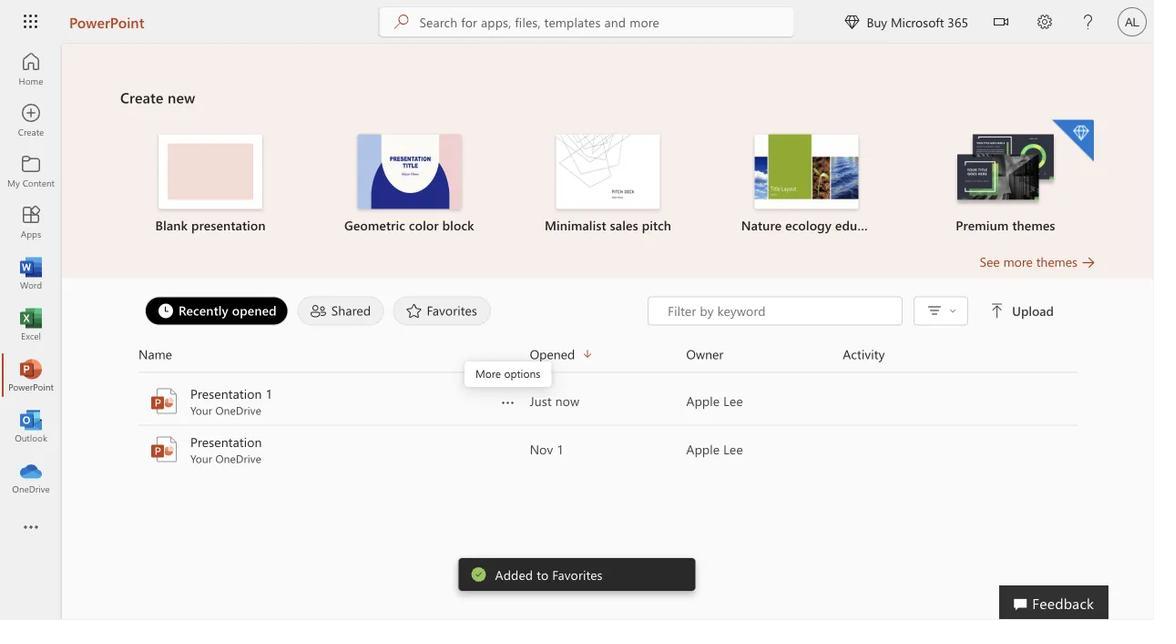 Task type: vqa. For each thing, say whether or not it's contained in the screenshot.
Name 7.0 Using the Agent cell
no



Task type: describe. For each thing, give the bounding box(es) containing it.
microsoft
[[891, 13, 944, 30]]

1 for presentation 1 your onedrive
[[266, 385, 273, 402]]

premium themes
[[956, 217, 1056, 234]]

name presentation 1 cell
[[138, 385, 530, 418]]

owner button
[[686, 344, 843, 365]]

more
[[1004, 253, 1033, 270]]

minimalist sales pitch image
[[556, 134, 660, 209]]

now
[[555, 393, 580, 410]]

 buy microsoft 365
[[845, 13, 968, 30]]


[[990, 304, 1005, 318]]

options
[[504, 366, 541, 381]]

recently opened element
[[145, 297, 289, 326]]

excel image
[[22, 315, 40, 333]]

feedback
[[1032, 593, 1094, 613]]

apple for just now
[[686, 393, 720, 410]]

to
[[537, 566, 549, 583]]

365
[[948, 13, 968, 30]]

color
[[409, 217, 439, 234]]

 button
[[979, 0, 1023, 47]]

name presentation cell
[[138, 433, 530, 466]]

blank presentation element
[[122, 134, 299, 235]]

geometric
[[344, 217, 405, 234]]


[[845, 15, 859, 29]]

onedrive image
[[22, 468, 40, 486]]

more
[[476, 366, 501, 381]]

presentation for your
[[190, 434, 262, 451]]

presentation for 1
[[190, 385, 262, 402]]

favorites inside tab
[[427, 302, 477, 319]]

geometric color block
[[344, 217, 474, 234]]

word image
[[22, 264, 40, 282]]

minimalist sales pitch element
[[520, 134, 697, 235]]

see more themes
[[980, 253, 1078, 270]]

name button
[[138, 344, 530, 365]]

 upload
[[990, 302, 1054, 319]]

new
[[168, 87, 195, 107]]

favorites element
[[393, 297, 491, 326]]

minimalist
[[545, 217, 606, 234]]

toast notification added to favorites region
[[459, 558, 696, 591]]


[[994, 15, 1009, 29]]

message element
[[495, 566, 603, 583]]

shared element
[[298, 297, 384, 326]]

shared tab
[[293, 297, 389, 326]]

outlook image
[[22, 417, 40, 435]]


[[949, 307, 957, 315]]

presentation your onedrive
[[190, 434, 262, 466]]

 button
[[920, 298, 962, 324]]

1 for nov 1
[[557, 441, 564, 458]]

onedrive inside presentation your onedrive
[[215, 451, 261, 466]]

see
[[980, 253, 1000, 270]]

nature ecology education photo presentation image
[[755, 134, 859, 209]]

apple lee for nov 1
[[686, 441, 743, 458]]

home image
[[22, 60, 40, 78]]

favorites tab
[[389, 297, 496, 326]]

activity
[[843, 346, 885, 363]]

sales
[[610, 217, 638, 234]]

presentation
[[191, 217, 266, 234]]

your inside presentation your onedrive
[[190, 451, 212, 466]]

owner
[[686, 346, 724, 363]]

recently opened
[[179, 302, 277, 319]]

create image
[[22, 111, 40, 129]]

more options tooltip
[[465, 362, 552, 387]]

added to favorites
[[495, 566, 603, 583]]



Task type: locate. For each thing, give the bounding box(es) containing it.
list containing blank presentation
[[120, 118, 1096, 253]]

themes inside button
[[1036, 253, 1078, 270]]

recently opened tab
[[140, 297, 293, 326]]

my content image
[[22, 162, 40, 180]]

upload
[[1012, 302, 1054, 319]]

0 vertical spatial your
[[190, 403, 212, 418]]

geometric color block image
[[357, 134, 461, 209]]

presentation
[[190, 385, 262, 402], [190, 434, 262, 451]]

powerpoint
[[69, 12, 144, 31]]

recently
[[179, 302, 228, 319]]

nov 1
[[530, 441, 564, 458]]

onedrive down presentation 1 your onedrive
[[215, 451, 261, 466]]

onedrive inside presentation 1 your onedrive
[[215, 403, 261, 418]]

row
[[138, 344, 1078, 373]]

your inside presentation 1 your onedrive
[[190, 403, 212, 418]]

lee
[[724, 393, 743, 410], [724, 441, 743, 458]]

see more themes button
[[980, 253, 1096, 271]]

1 presentation from the top
[[190, 385, 262, 402]]

1 down 'name' button
[[266, 385, 273, 402]]

themes inside list
[[1012, 217, 1056, 234]]

geometric color block element
[[321, 134, 498, 235]]

name
[[138, 346, 172, 363]]

themes up the see more themes
[[1012, 217, 1056, 234]]

1 apple lee from the top
[[686, 393, 743, 410]]

1 vertical spatial apple
[[686, 441, 720, 458]]

1 vertical spatial themes
[[1036, 253, 1078, 270]]

1 vertical spatial powerpoint image
[[149, 435, 179, 464]]

1 horizontal spatial 1
[[557, 441, 564, 458]]

feedback button
[[1000, 586, 1109, 620]]

0 vertical spatial onedrive
[[215, 403, 261, 418]]

powerpoint image up outlook image
[[22, 366, 40, 384]]

tab list containing recently opened
[[140, 297, 648, 326]]

0 vertical spatial lee
[[724, 393, 743, 410]]

themes right the 'more'
[[1036, 253, 1078, 270]]

favorites
[[427, 302, 477, 319], [552, 566, 603, 583]]

1 vertical spatial lee
[[724, 441, 743, 458]]

1 vertical spatial your
[[190, 451, 212, 466]]

1 inside presentation 1 your onedrive
[[266, 385, 273, 402]]

blank
[[155, 217, 188, 234]]

just now
[[530, 393, 580, 410]]

1 vertical spatial 1
[[557, 441, 564, 458]]

None search field
[[379, 7, 794, 36]]

lee for 1
[[724, 441, 743, 458]]

1 vertical spatial onedrive
[[215, 451, 261, 466]]

just
[[530, 393, 552, 410]]

themes
[[1012, 217, 1056, 234], [1036, 253, 1078, 270]]

2 your from the top
[[190, 451, 212, 466]]

premium themes element
[[917, 120, 1094, 235]]

0 vertical spatial apple lee
[[686, 393, 743, 410]]

1 horizontal spatial favorites
[[552, 566, 603, 583]]

1 vertical spatial apple lee
[[686, 441, 743, 458]]

powerpoint image
[[149, 387, 179, 416]]

presentation inside presentation 1 your onedrive
[[190, 385, 262, 402]]

0 horizontal spatial powerpoint image
[[22, 366, 40, 384]]

presentation down presentation 1 your onedrive
[[190, 434, 262, 451]]

1 horizontal spatial powerpoint image
[[149, 435, 179, 464]]

block
[[442, 217, 474, 234]]

0 horizontal spatial 1
[[266, 385, 273, 402]]

al button
[[1111, 0, 1154, 44]]

row inside create new main content
[[138, 344, 1078, 373]]

opened
[[232, 302, 277, 319]]

premium
[[956, 217, 1009, 234]]

nov
[[530, 441, 553, 458]]

shared
[[331, 302, 371, 319]]

apple for nov 1
[[686, 441, 720, 458]]

al
[[1125, 15, 1140, 29]]

0 vertical spatial apple
[[686, 393, 720, 410]]

apple
[[686, 393, 720, 410], [686, 441, 720, 458]]

2 lee from the top
[[724, 441, 743, 458]]

favorites right to in the bottom left of the page
[[552, 566, 603, 583]]

2 apple from the top
[[686, 441, 720, 458]]

create
[[120, 87, 164, 107]]

presentation 1 your onedrive
[[190, 385, 273, 418]]

powerpoint banner
[[0, 0, 1154, 47]]

buy
[[867, 13, 887, 30]]

1 apple from the top
[[686, 393, 720, 410]]

apps image
[[22, 213, 40, 231]]

opened button
[[530, 344, 686, 365]]

tab list
[[140, 297, 648, 326]]

powerpoint image down powerpoint image
[[149, 435, 179, 464]]

list inside create new main content
[[120, 118, 1096, 253]]

onedrive up presentation your onedrive
[[215, 403, 261, 418]]

favorites inside region
[[552, 566, 603, 583]]

tab list inside create new main content
[[140, 297, 648, 326]]

1 right nov
[[557, 441, 564, 458]]

list
[[120, 118, 1096, 253]]

create new
[[120, 87, 195, 107]]

minimalist sales pitch
[[545, 217, 671, 234]]

Search box. Suggestions appear as you type. search field
[[420, 7, 794, 36]]

1 vertical spatial favorites
[[552, 566, 603, 583]]

apple lee
[[686, 393, 743, 410], [686, 441, 743, 458]]

your right powerpoint image
[[190, 403, 212, 418]]

your
[[190, 403, 212, 418], [190, 451, 212, 466]]

0 vertical spatial favorites
[[427, 302, 477, 319]]

premium themes image
[[954, 134, 1058, 207]]

2 apple lee from the top
[[686, 441, 743, 458]]

displaying 2 out of 6 files. status
[[648, 297, 1058, 326]]

presentation up presentation your onedrive
[[190, 385, 262, 402]]

0 vertical spatial 1
[[266, 385, 273, 402]]

powerpoint image inside name presentation cell
[[149, 435, 179, 464]]

onedrive
[[215, 403, 261, 418], [215, 451, 261, 466]]

nature ecology education photo presentation element
[[718, 134, 895, 235]]

2 onedrive from the top
[[215, 451, 261, 466]]

2 presentation from the top
[[190, 434, 262, 451]]

row containing name
[[138, 344, 1078, 373]]

premium templates diamond image
[[1052, 120, 1094, 162]]

1 onedrive from the top
[[215, 403, 261, 418]]

navigation
[[0, 44, 62, 503]]

view more apps image
[[22, 519, 40, 538]]

1 lee from the top
[[724, 393, 743, 410]]

pitch
[[642, 217, 671, 234]]

0 vertical spatial presentation
[[190, 385, 262, 402]]

1 vertical spatial presentation
[[190, 434, 262, 451]]

apple lee for just now
[[686, 393, 743, 410]]

your down presentation 1 your onedrive
[[190, 451, 212, 466]]

favorites up more
[[427, 302, 477, 319]]

powerpoint image
[[22, 366, 40, 384], [149, 435, 179, 464]]

more options
[[476, 366, 541, 381]]

added
[[495, 566, 533, 583]]

1
[[266, 385, 273, 402], [557, 441, 564, 458]]

0 horizontal spatial favorites
[[427, 302, 477, 319]]

create new main content
[[62, 44, 1154, 474]]

opened
[[530, 346, 575, 363]]

lee for now
[[724, 393, 743, 410]]

Filter by keyword text field
[[666, 302, 893, 320]]

0 vertical spatial themes
[[1012, 217, 1056, 234]]

0 vertical spatial powerpoint image
[[22, 366, 40, 384]]

1 your from the top
[[190, 403, 212, 418]]

activity, column 4 of 4 column header
[[843, 344, 1078, 365]]

blank presentation
[[155, 217, 266, 234]]



